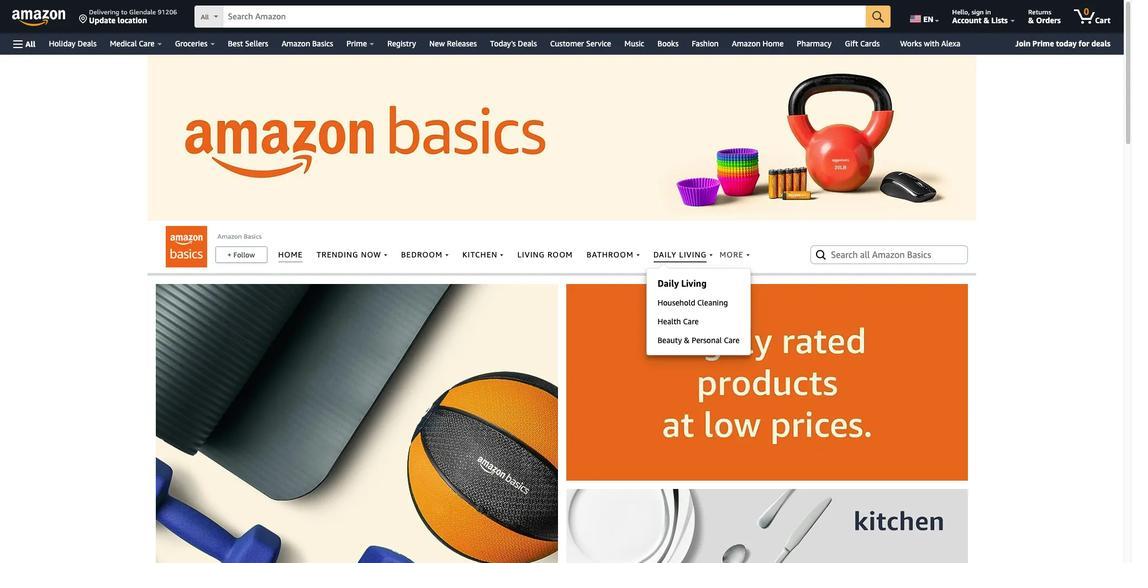 Task type: describe. For each thing, give the bounding box(es) containing it.
new
[[430, 39, 445, 48]]

works with alexa link
[[894, 36, 968, 51]]

navigation navigation
[[0, 0, 1125, 55]]

+ follow button
[[216, 247, 267, 263]]

join
[[1016, 39, 1031, 48]]

music link
[[618, 36, 651, 51]]

0 horizontal spatial amazon basics
[[218, 232, 262, 241]]

follow
[[234, 250, 255, 259]]

fashion
[[692, 39, 719, 48]]

location
[[118, 15, 147, 25]]

to
[[121, 8, 128, 16]]

today's
[[490, 39, 516, 48]]

amazon basics inside navigation navigation
[[282, 39, 333, 48]]

account
[[953, 15, 982, 25]]

new releases
[[430, 39, 477, 48]]

medical
[[110, 39, 137, 48]]

delivering to glendale 91206 update location
[[89, 8, 177, 25]]

groceries
[[175, 39, 208, 48]]

1 vertical spatial amazon basics link
[[218, 232, 262, 241]]

hello,
[[953, 8, 971, 16]]

amazon basics logo image
[[166, 226, 207, 268]]

releases
[[447, 39, 477, 48]]

medical care
[[110, 39, 155, 48]]

cart
[[1096, 15, 1111, 25]]

all inside search box
[[201, 13, 209, 21]]

customer service link
[[544, 36, 618, 51]]

0
[[1085, 6, 1090, 17]]

holiday deals link
[[42, 36, 103, 51]]

music
[[625, 39, 645, 48]]

today
[[1057, 39, 1077, 48]]

hello, sign in
[[953, 8, 992, 16]]

best sellers
[[228, 39, 269, 48]]

returns
[[1029, 8, 1052, 16]]

alexa
[[942, 39, 961, 48]]

care
[[139, 39, 155, 48]]

all inside button
[[25, 39, 36, 48]]

sellers
[[245, 39, 269, 48]]

amazon image
[[12, 10, 66, 27]]

amazon for top amazon basics link
[[282, 39, 310, 48]]

home
[[763, 39, 784, 48]]

customer service
[[551, 39, 612, 48]]

new releases link
[[423, 36, 484, 51]]

holiday
[[49, 39, 76, 48]]

books link
[[651, 36, 686, 51]]

join prime today for deals
[[1016, 39, 1111, 48]]

0 horizontal spatial amazon
[[218, 232, 242, 241]]

deals
[[1092, 39, 1111, 48]]

pharmacy
[[798, 39, 832, 48]]

Search Amazon text field
[[224, 6, 867, 27]]

+
[[228, 250, 232, 259]]

works
[[901, 39, 923, 48]]

registry link
[[381, 36, 423, 51]]

sign
[[972, 8, 985, 16]]

gift
[[846, 39, 859, 48]]

All search field
[[195, 6, 891, 29]]

gift cards link
[[839, 36, 894, 51]]

fashion link
[[686, 36, 726, 51]]



Task type: locate. For each thing, give the bounding box(es) containing it.
0 vertical spatial amazon basics
[[282, 39, 333, 48]]

pharmacy link
[[791, 36, 839, 51]]

best sellers link
[[221, 36, 275, 51]]

0 horizontal spatial all
[[25, 39, 36, 48]]

deals right today's
[[518, 39, 537, 48]]

1 vertical spatial basics
[[244, 232, 262, 241]]

prime left registry
[[347, 39, 367, 48]]

1 prime from the left
[[347, 39, 367, 48]]

amazon basics right the sellers
[[282, 39, 333, 48]]

0 horizontal spatial &
[[984, 15, 990, 25]]

basics inside navigation navigation
[[312, 39, 333, 48]]

orders
[[1037, 15, 1062, 25]]

amazon home
[[733, 39, 784, 48]]

& for account
[[984, 15, 990, 25]]

today's deals
[[490, 39, 537, 48]]

1 vertical spatial amazon basics
[[218, 232, 262, 241]]

for
[[1079, 39, 1090, 48]]

customer
[[551, 39, 584, 48]]

gift cards
[[846, 39, 880, 48]]

0 horizontal spatial deals
[[78, 39, 97, 48]]

2 prime from the left
[[1033, 39, 1055, 48]]

basics up follow
[[244, 232, 262, 241]]

amazon basics link right the sellers
[[275, 36, 340, 51]]

amazon basics
[[282, 39, 333, 48], [218, 232, 262, 241]]

deals right the holiday
[[78, 39, 97, 48]]

1 vertical spatial all
[[25, 39, 36, 48]]

amazon for amazon home link
[[733, 39, 761, 48]]

1 deals from the left
[[78, 39, 97, 48]]

all
[[201, 13, 209, 21], [25, 39, 36, 48]]

& inside returns & orders
[[1029, 15, 1035, 25]]

1 horizontal spatial basics
[[312, 39, 333, 48]]

0 horizontal spatial prime
[[347, 39, 367, 48]]

&
[[984, 15, 990, 25], [1029, 15, 1035, 25]]

basics
[[312, 39, 333, 48], [244, 232, 262, 241]]

in
[[986, 8, 992, 16]]

1 horizontal spatial amazon basics
[[282, 39, 333, 48]]

amazon home link
[[726, 36, 791, 51]]

basics left prime link
[[312, 39, 333, 48]]

+ follow
[[228, 250, 255, 259]]

0 horizontal spatial amazon basics link
[[218, 232, 262, 241]]

prime
[[347, 39, 367, 48], [1033, 39, 1055, 48]]

1 & from the left
[[984, 15, 990, 25]]

registry
[[388, 39, 416, 48]]

amazon
[[282, 39, 310, 48], [733, 39, 761, 48], [218, 232, 242, 241]]

cards
[[861, 39, 880, 48]]

with
[[925, 39, 940, 48]]

lists
[[992, 15, 1009, 25]]

amazon basics up "+ follow"
[[218, 232, 262, 241]]

Search all Amazon Basics search field
[[832, 245, 950, 264]]

all down the amazon image
[[25, 39, 36, 48]]

amazon basics link
[[275, 36, 340, 51], [218, 232, 262, 241]]

update
[[89, 15, 116, 25]]

best
[[228, 39, 243, 48]]

returns & orders
[[1029, 8, 1062, 25]]

glendale
[[129, 8, 156, 16]]

all up groceries link
[[201, 13, 209, 21]]

works with alexa
[[901, 39, 961, 48]]

delivering
[[89, 8, 119, 16]]

today's deals link
[[484, 36, 544, 51]]

holiday deals
[[49, 39, 97, 48]]

prime link
[[340, 36, 381, 51]]

books
[[658, 39, 679, 48]]

2 & from the left
[[1029, 15, 1035, 25]]

& left lists
[[984, 15, 990, 25]]

91206
[[158, 8, 177, 16]]

deals for today's deals
[[518, 39, 537, 48]]

join prime today for deals link
[[1012, 36, 1116, 51]]

amazon right the sellers
[[282, 39, 310, 48]]

& left the orders
[[1029, 15, 1035, 25]]

2 deals from the left
[[518, 39, 537, 48]]

none submit inside the all search box
[[867, 6, 891, 28]]

medical care link
[[103, 36, 168, 51]]

0 vertical spatial basics
[[312, 39, 333, 48]]

0 vertical spatial all
[[201, 13, 209, 21]]

0 vertical spatial amazon basics link
[[275, 36, 340, 51]]

1 horizontal spatial amazon basics link
[[275, 36, 340, 51]]

deals
[[78, 39, 97, 48], [518, 39, 537, 48]]

amazon left the home
[[733, 39, 761, 48]]

account & lists
[[953, 15, 1009, 25]]

amazon up +
[[218, 232, 242, 241]]

en
[[924, 14, 934, 24]]

2 horizontal spatial amazon
[[733, 39, 761, 48]]

all button
[[8, 33, 41, 55]]

search image
[[815, 248, 828, 262]]

groceries link
[[168, 36, 221, 51]]

prime right the join
[[1033, 39, 1055, 48]]

0 horizontal spatial basics
[[244, 232, 262, 241]]

None submit
[[867, 6, 891, 28]]

1 horizontal spatial &
[[1029, 15, 1035, 25]]

amazon basics link up "+ follow"
[[218, 232, 262, 241]]

deals for holiday deals
[[78, 39, 97, 48]]

& for returns
[[1029, 15, 1035, 25]]

1 horizontal spatial all
[[201, 13, 209, 21]]

service
[[586, 39, 612, 48]]

1 horizontal spatial deals
[[518, 39, 537, 48]]

en link
[[904, 3, 945, 30]]

1 horizontal spatial amazon
[[282, 39, 310, 48]]

1 horizontal spatial prime
[[1033, 39, 1055, 48]]



Task type: vqa. For each thing, say whether or not it's contained in the screenshot.
the Search icon
yes



